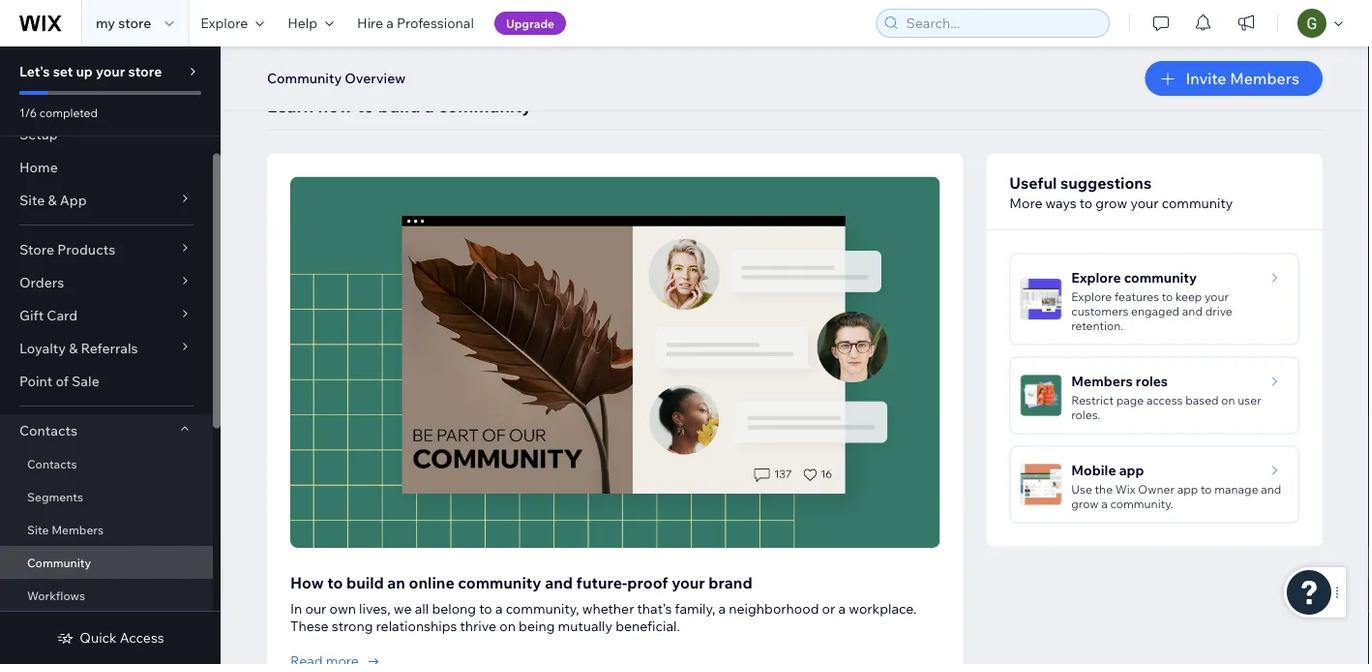 Task type: locate. For each thing, give the bounding box(es) containing it.
family,
[[675, 600, 716, 617]]

mobile app
[[1072, 461, 1145, 478]]

explore inside explore features to keep your customers engaged and drive retention.
[[1072, 289, 1113, 304]]

to up thrive on the left of page
[[480, 600, 493, 617]]

0 horizontal spatial &
[[48, 192, 57, 209]]

based
[[1186, 393, 1219, 407]]

on left being
[[500, 618, 516, 635]]

and
[[1183, 304, 1203, 318], [1262, 482, 1282, 496], [545, 573, 573, 593]]

community link
[[0, 546, 213, 579]]

how
[[318, 95, 353, 117]]

site
[[19, 192, 45, 209], [27, 522, 49, 537]]

2 vertical spatial explore
[[1072, 289, 1113, 304]]

to right ways
[[1080, 194, 1093, 211]]

hire a professional link
[[346, 0, 486, 46]]

your down suggestions
[[1131, 194, 1159, 211]]

1 vertical spatial app
[[1178, 482, 1199, 496]]

explore left help
[[201, 15, 248, 31]]

orders button
[[0, 266, 213, 299]]

& inside dropdown button
[[69, 340, 78, 357]]

that's
[[638, 600, 672, 617]]

0 horizontal spatial app
[[1120, 461, 1145, 478]]

build down 'overview'
[[378, 95, 421, 117]]

0 vertical spatial build
[[378, 95, 421, 117]]

products
[[57, 241, 115, 258]]

my
[[96, 15, 115, 31]]

contacts for contacts "dropdown button"
[[19, 422, 77, 439]]

to
[[357, 95, 374, 117], [1080, 194, 1093, 211], [1162, 289, 1174, 304], [1201, 482, 1213, 496], [327, 573, 343, 593], [480, 600, 493, 617]]

to left manage
[[1201, 482, 1213, 496]]

site down segments
[[27, 522, 49, 537]]

set
[[53, 63, 73, 80]]

community inside community link
[[27, 555, 91, 570]]

& right loyalty
[[69, 340, 78, 357]]

0 vertical spatial app
[[1120, 461, 1145, 478]]

user
[[1239, 393, 1262, 407]]

& left app
[[48, 192, 57, 209]]

explore up customers
[[1072, 269, 1122, 286]]

quick
[[80, 629, 117, 646]]

0 vertical spatial site
[[19, 192, 45, 209]]

site inside dropdown button
[[19, 192, 45, 209]]

loyalty
[[19, 340, 66, 357]]

1 horizontal spatial members
[[1072, 372, 1133, 389]]

1 vertical spatial and
[[1262, 482, 1282, 496]]

community overview button
[[258, 64, 415, 93]]

your right up
[[96, 63, 125, 80]]

1 vertical spatial &
[[69, 340, 78, 357]]

on
[[1222, 393, 1236, 407], [500, 618, 516, 635]]

1 horizontal spatial &
[[69, 340, 78, 357]]

1 vertical spatial explore
[[1072, 269, 1122, 286]]

and inside use the wix owner app to manage and grow a community.
[[1262, 482, 1282, 496]]

& inside dropdown button
[[48, 192, 57, 209]]

0 vertical spatial grow
[[1096, 194, 1128, 211]]

your up family,
[[672, 573, 705, 593]]

site for site & app
[[19, 192, 45, 209]]

1 horizontal spatial community
[[267, 70, 342, 87]]

2 vertical spatial and
[[545, 573, 573, 593]]

store right my
[[118, 15, 151, 31]]

community up keep
[[1162, 194, 1234, 211]]

learn how to build a community
[[267, 95, 532, 117]]

engaged
[[1132, 304, 1180, 318]]

being
[[519, 618, 555, 635]]

2 horizontal spatial members
[[1231, 69, 1300, 88]]

contacts up segments
[[27, 456, 77, 471]]

grow down suggestions
[[1096, 194, 1128, 211]]

to left keep
[[1162, 289, 1174, 304]]

1 vertical spatial members
[[1072, 372, 1133, 389]]

relationships
[[376, 618, 457, 635]]

sale
[[72, 373, 100, 390]]

your
[[96, 63, 125, 80], [1131, 194, 1159, 211], [1205, 289, 1230, 304], [672, 573, 705, 593]]

features
[[1115, 289, 1160, 304]]

online
[[409, 573, 455, 593]]

app right 'owner'
[[1178, 482, 1199, 496]]

whether
[[583, 600, 635, 617]]

your right keep
[[1205, 289, 1230, 304]]

1 vertical spatial community
[[27, 555, 91, 570]]

members down segments
[[51, 522, 104, 537]]

store inside sidebar element
[[128, 63, 162, 80]]

and up community,
[[545, 573, 573, 593]]

members inside invite members button
[[1231, 69, 1300, 88]]

loyalty & referrals button
[[0, 332, 213, 365]]

1 vertical spatial grow
[[1072, 496, 1099, 511]]

community overview
[[267, 70, 406, 87]]

build inside how to build an online community and future-proof your brand in our own lives, we all belong to a community, whether that's family, a neighborhood or a workplace. these strong relationships thrive on being mutually beneficial.
[[347, 573, 384, 593]]

invite members
[[1186, 69, 1300, 88]]

roles
[[1136, 372, 1169, 389]]

point of sale
[[19, 373, 100, 390]]

manage
[[1215, 482, 1259, 496]]

members
[[1231, 69, 1300, 88], [1072, 372, 1133, 389], [51, 522, 104, 537]]

build up the lives,
[[347, 573, 384, 593]]

1 vertical spatial on
[[500, 618, 516, 635]]

store down my store in the top left of the page
[[128, 63, 162, 80]]

members inside site members link
[[51, 522, 104, 537]]

a right family,
[[719, 600, 726, 617]]

all
[[415, 600, 429, 617]]

community
[[267, 70, 342, 87], [27, 555, 91, 570]]

community inside how to build an online community and future-proof your brand in our own lives, we all belong to a community, whether that's family, a neighborhood or a workplace. these strong relationships thrive on being mutually beneficial.
[[458, 573, 542, 593]]

to down 'overview'
[[357, 95, 374, 117]]

invite members button
[[1146, 61, 1323, 96]]

explore for explore features to keep your customers engaged and drive retention.
[[1072, 289, 1113, 304]]

site down home
[[19, 192, 45, 209]]

useful suggestions more ways to grow your community
[[1010, 173, 1234, 211]]

members for site members
[[51, 522, 104, 537]]

app up wix
[[1120, 461, 1145, 478]]

explore community
[[1072, 269, 1198, 286]]

hire
[[357, 15, 384, 31]]

app inside use the wix owner app to manage and grow a community.
[[1178, 482, 1199, 496]]

Search... field
[[901, 10, 1104, 37]]

site members
[[27, 522, 104, 537]]

members right invite
[[1231, 69, 1300, 88]]

1 horizontal spatial and
[[1183, 304, 1203, 318]]

0 vertical spatial &
[[48, 192, 57, 209]]

members up restrict
[[1072, 372, 1133, 389]]

your inside how to build an online community and future-proof your brand in our own lives, we all belong to a community, whether that's family, a neighborhood or a workplace. these strong relationships thrive on being mutually beneficial.
[[672, 573, 705, 593]]

0 vertical spatial and
[[1183, 304, 1203, 318]]

sidebar element
[[0, 46, 221, 664]]

up
[[76, 63, 93, 80]]

on left user
[[1222, 393, 1236, 407]]

site for site members
[[27, 522, 49, 537]]

explore up the retention.
[[1072, 289, 1113, 304]]

and inside explore features to keep your customers engaged and drive retention.
[[1183, 304, 1203, 318]]

1 vertical spatial site
[[27, 522, 49, 537]]

professional
[[397, 15, 474, 31]]

1 vertical spatial store
[[128, 63, 162, 80]]

0 vertical spatial contacts
[[19, 422, 77, 439]]

0 horizontal spatial members
[[51, 522, 104, 537]]

loyalty & referrals
[[19, 340, 138, 357]]

access
[[1147, 393, 1184, 407]]

your inside sidebar element
[[96, 63, 125, 80]]

0 vertical spatial members
[[1231, 69, 1300, 88]]

neighborhood
[[729, 600, 819, 617]]

thrive
[[460, 618, 497, 635]]

0 vertical spatial explore
[[201, 15, 248, 31]]

mutually
[[558, 618, 613, 635]]

these
[[290, 618, 329, 635]]

workflows link
[[0, 579, 213, 612]]

explore features to keep your customers engaged and drive retention.
[[1072, 289, 1233, 333]]

keep
[[1176, 289, 1203, 304]]

0 horizontal spatial and
[[545, 573, 573, 593]]

overview
[[345, 70, 406, 87]]

and right manage
[[1262, 482, 1282, 496]]

a inside use the wix owner app to manage and grow a community.
[[1102, 496, 1108, 511]]

& for site
[[48, 192, 57, 209]]

community inside community overview button
[[267, 70, 342, 87]]

store products
[[19, 241, 115, 258]]

grow down mobile
[[1072, 496, 1099, 511]]

customers
[[1072, 304, 1129, 318]]

contacts inside "dropdown button"
[[19, 422, 77, 439]]

members roles
[[1072, 372, 1169, 389]]

a left wix
[[1102, 496, 1108, 511]]

1 vertical spatial contacts
[[27, 456, 77, 471]]

your inside explore features to keep your customers engaged and drive retention.
[[1205, 289, 1230, 304]]

gift card button
[[0, 299, 213, 332]]

home link
[[0, 151, 213, 184]]

explore
[[201, 15, 248, 31], [1072, 269, 1122, 286], [1072, 289, 1113, 304]]

1 horizontal spatial app
[[1178, 482, 1199, 496]]

to inside use the wix owner app to manage and grow a community.
[[1201, 482, 1213, 496]]

0 vertical spatial on
[[1222, 393, 1236, 407]]

build
[[378, 95, 421, 117], [347, 573, 384, 593]]

setup link
[[0, 118, 213, 151]]

0 vertical spatial community
[[267, 70, 342, 87]]

a right "or"
[[839, 600, 846, 617]]

1 horizontal spatial on
[[1222, 393, 1236, 407]]

2 horizontal spatial and
[[1262, 482, 1282, 496]]

workflows
[[27, 588, 85, 603]]

1 vertical spatial build
[[347, 573, 384, 593]]

app
[[1120, 461, 1145, 478], [1178, 482, 1199, 496]]

and left drive
[[1183, 304, 1203, 318]]

&
[[48, 192, 57, 209], [69, 340, 78, 357]]

community up workflows
[[27, 555, 91, 570]]

0 horizontal spatial community
[[27, 555, 91, 570]]

community up thrive on the left of page
[[458, 573, 542, 593]]

community up the learn
[[267, 70, 342, 87]]

contacts down 'point of sale'
[[19, 422, 77, 439]]

page
[[1117, 393, 1145, 407]]

0 horizontal spatial on
[[500, 618, 516, 635]]

grow inside use the wix owner app to manage and grow a community.
[[1072, 496, 1099, 511]]

2 vertical spatial members
[[51, 522, 104, 537]]



Task type: describe. For each thing, give the bounding box(es) containing it.
beneficial.
[[616, 618, 680, 635]]

gift
[[19, 307, 44, 324]]

let's set up your store
[[19, 63, 162, 80]]

members for invite members
[[1231, 69, 1300, 88]]

grow inside useful suggestions more ways to grow your community
[[1096, 194, 1128, 211]]

ways
[[1046, 194, 1077, 211]]

owner
[[1139, 482, 1175, 496]]

own
[[330, 600, 356, 617]]

community down upgrade button
[[438, 95, 532, 117]]

strong
[[332, 618, 373, 635]]

brand
[[709, 573, 753, 593]]

roles.
[[1072, 407, 1101, 422]]

more
[[1010, 194, 1043, 211]]

or
[[822, 600, 836, 617]]

useful
[[1010, 173, 1058, 192]]

to up own
[[327, 573, 343, 593]]

on inside how to build an online community and future-proof your brand in our own lives, we all belong to a community, whether that's family, a neighborhood or a workplace. these strong relationships thrive on being mutually beneficial.
[[500, 618, 516, 635]]

contacts for contacts link
[[27, 456, 77, 471]]

site & app button
[[0, 184, 213, 217]]

setup
[[19, 126, 58, 143]]

belong
[[432, 600, 476, 617]]

quick access
[[80, 629, 164, 646]]

point
[[19, 373, 53, 390]]

mobile
[[1072, 461, 1117, 478]]

retention.
[[1072, 318, 1124, 333]]

use the wix owner app to manage and grow a community.
[[1072, 482, 1282, 511]]

& for loyalty
[[69, 340, 78, 357]]

restrict page access based on user roles.
[[1072, 393, 1262, 422]]

a up thrive on the left of page
[[496, 600, 503, 617]]

upgrade button
[[495, 12, 566, 35]]

how to build an online community and future-proof your brand in our own lives, we all belong to a community, whether that's family, a neighborhood or a workplace. these strong relationships thrive on being mutually beneficial.
[[290, 573, 917, 635]]

and for community
[[1183, 304, 1203, 318]]

and for app
[[1262, 482, 1282, 496]]

orders
[[19, 274, 64, 291]]

community,
[[506, 600, 580, 617]]

the
[[1095, 482, 1113, 496]]

quick access button
[[56, 629, 164, 647]]

a down professional
[[425, 95, 434, 117]]

and inside how to build an online community and future-proof your brand in our own lives, we all belong to a community, whether that's family, a neighborhood or a workplace. these strong relationships thrive on being mutually beneficial.
[[545, 573, 573, 593]]

contacts link
[[0, 447, 213, 480]]

1/6
[[19, 105, 37, 120]]

card
[[47, 307, 78, 324]]

how to build an online community and future-proof your brand image
[[290, 177, 940, 548]]

a right hire
[[387, 15, 394, 31]]

access
[[120, 629, 164, 646]]

explore for explore
[[201, 15, 248, 31]]

let's
[[19, 63, 50, 80]]

app
[[60, 192, 87, 209]]

our
[[305, 600, 327, 617]]

lives,
[[359, 600, 391, 617]]

use
[[1072, 482, 1093, 496]]

suggestions
[[1061, 173, 1152, 192]]

learn
[[267, 95, 314, 117]]

how
[[290, 573, 324, 593]]

in
[[290, 600, 302, 617]]

restrict
[[1072, 393, 1114, 407]]

upgrade
[[506, 16, 555, 30]]

site members link
[[0, 513, 213, 546]]

help
[[288, 15, 318, 31]]

community inside useful suggestions more ways to grow your community
[[1162, 194, 1234, 211]]

community.
[[1111, 496, 1174, 511]]

point of sale link
[[0, 365, 213, 398]]

of
[[56, 373, 69, 390]]

to inside useful suggestions more ways to grow your community
[[1080, 194, 1093, 211]]

segments
[[27, 489, 83, 504]]

1/6 completed
[[19, 105, 98, 120]]

home
[[19, 159, 58, 176]]

wix
[[1116, 482, 1136, 496]]

workplace.
[[849, 600, 917, 617]]

contacts button
[[0, 414, 213, 447]]

my store
[[96, 15, 151, 31]]

we
[[394, 600, 412, 617]]

community for community overview
[[267, 70, 342, 87]]

referrals
[[81, 340, 138, 357]]

on inside the restrict page access based on user roles.
[[1222, 393, 1236, 407]]

to inside explore features to keep your customers engaged and drive retention.
[[1162, 289, 1174, 304]]

gift card
[[19, 307, 78, 324]]

help button
[[276, 0, 346, 46]]

invite
[[1186, 69, 1227, 88]]

your inside useful suggestions more ways to grow your community
[[1131, 194, 1159, 211]]

proof
[[628, 573, 669, 593]]

future-
[[577, 573, 628, 593]]

explore for explore community
[[1072, 269, 1122, 286]]

completed
[[40, 105, 98, 120]]

0 vertical spatial store
[[118, 15, 151, 31]]

community up features
[[1125, 269, 1198, 286]]

site & app
[[19, 192, 87, 209]]

community for community
[[27, 555, 91, 570]]



Task type: vqa. For each thing, say whether or not it's contained in the screenshot.
community,
yes



